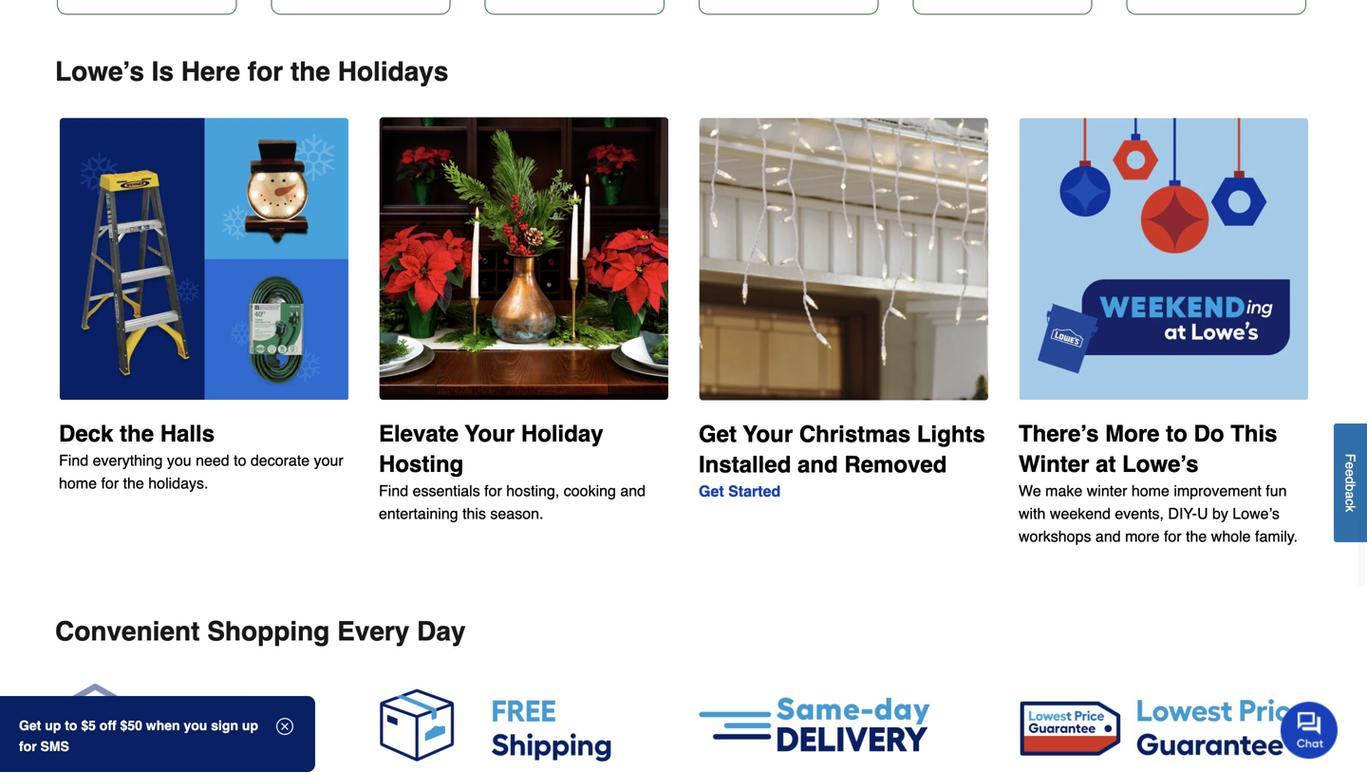 Task type: vqa. For each thing, say whether or not it's contained in the screenshot.
'Hosting'
yes



Task type: locate. For each thing, give the bounding box(es) containing it.
christmas
[[800, 421, 911, 447]]

f
[[1344, 454, 1359, 462]]

get down installed
[[699, 482, 724, 500]]

up right sign
[[242, 718, 258, 733]]

1 horizontal spatial find
[[379, 482, 409, 500]]

to left do on the right
[[1167, 421, 1188, 447]]

is
[[152, 56, 174, 87]]

your inside elevate your holiday hosting find essentials for hosting, cooking and entertaining this season.
[[465, 421, 515, 447]]

e up b
[[1344, 469, 1359, 477]]

1 horizontal spatial your
[[743, 421, 793, 447]]

for up this
[[485, 482, 502, 500]]

get up to $5 off $50 when you sign up for sms
[[19, 718, 258, 754]]

you inside 'get up to $5 off $50 when you sign up for sms'
[[184, 718, 207, 733]]

2 horizontal spatial to
[[1167, 421, 1188, 447]]

to inside deck the halls find everything you need to decorate your home for the holidays.
[[234, 452, 246, 469]]

your for get
[[743, 421, 793, 447]]

2 vertical spatial lowe's
[[1233, 505, 1280, 523]]

cooking
[[564, 482, 616, 500]]

2 your from the left
[[743, 421, 793, 447]]

events,
[[1115, 505, 1164, 523]]

for down everything
[[101, 475, 119, 492]]

the down everything
[[123, 475, 144, 492]]

shopping
[[207, 617, 330, 647]]

the
[[291, 56, 330, 87], [120, 421, 154, 447], [123, 475, 144, 492], [1186, 528, 1208, 545]]

and left more
[[1096, 528, 1121, 545]]

home inside 'there's more to do this winter at lowe's we make winter home improvement fun with weekend events, diy-u by lowe's workshops and more for the whole family.'
[[1132, 482, 1170, 500]]

white icicle lights with a white cord hanging from the roofline of a house. image
[[699, 117, 989, 400]]

to left "$5" on the bottom left
[[65, 718, 77, 733]]

and down christmas on the right bottom
[[798, 452, 838, 478]]

there's
[[1019, 421, 1099, 447]]

to right the need
[[234, 452, 246, 469]]

0 vertical spatial and
[[798, 452, 838, 478]]

0 vertical spatial to
[[1167, 421, 1188, 447]]

2 vertical spatial get
[[19, 718, 41, 733]]

when
[[146, 718, 180, 733]]

at
[[1096, 451, 1116, 478]]

your right elevate
[[465, 421, 515, 447]]

c
[[1344, 499, 1359, 505]]

e up the d
[[1344, 462, 1359, 469]]

you inside deck the halls find everything you need to decorate your home for the holidays.
[[167, 452, 192, 469]]

make
[[1046, 482, 1083, 500]]

diy-
[[1169, 505, 1198, 523]]

holidays
[[338, 56, 449, 87]]

there's more to do this winter at lowe's we make winter home improvement fun with weekend events, diy-u by lowe's workshops and more for the whole family.
[[1019, 421, 1298, 545]]

lowe's down more
[[1123, 451, 1199, 478]]

get inside 'get up to $5 off $50 when you sign up for sms'
[[19, 718, 41, 733]]

to inside 'there's more to do this winter at lowe's we make winter home improvement fun with weekend events, diy-u by lowe's workshops and more for the whole family.'
[[1167, 421, 1188, 447]]

to
[[1167, 421, 1188, 447], [234, 452, 246, 469], [65, 718, 77, 733]]

for inside deck the halls find everything you need to decorate your home for the holidays.
[[101, 475, 119, 492]]

chat invite button image
[[1281, 701, 1339, 759]]

free shipping. image
[[379, 677, 669, 772]]

installed
[[699, 452, 792, 478]]

up up sms
[[45, 718, 61, 733]]

for inside elevate your holiday hosting find essentials for hosting, cooking and entertaining this season.
[[485, 482, 502, 500]]

get started link
[[699, 482, 781, 500]]

your
[[465, 421, 515, 447], [743, 421, 793, 447]]

the inside 'there's more to do this winter at lowe's we make winter home improvement fun with weekend events, diy-u by lowe's workshops and more for the whole family.'
[[1186, 528, 1208, 545]]

for inside 'there's more to do this winter at lowe's we make winter home improvement fun with weekend events, diy-u by lowe's workshops and more for the whole family.'
[[1164, 528, 1182, 545]]

get up sms
[[19, 718, 41, 733]]

find up entertaining
[[379, 482, 409, 500]]

k
[[1344, 505, 1359, 512]]

2 vertical spatial to
[[65, 718, 77, 733]]

0 vertical spatial get
[[699, 421, 737, 447]]

0 vertical spatial find
[[59, 452, 88, 469]]

2 horizontal spatial and
[[1096, 528, 1121, 545]]

1 vertical spatial get
[[699, 482, 724, 500]]

0 horizontal spatial to
[[65, 718, 77, 733]]

1 horizontal spatial to
[[234, 452, 246, 469]]

your
[[314, 452, 344, 469]]

lowe's
[[55, 56, 144, 87], [1123, 451, 1199, 478], [1233, 505, 1280, 523]]

the up everything
[[120, 421, 154, 447]]

holidays.
[[148, 475, 208, 492]]

2 vertical spatial and
[[1096, 528, 1121, 545]]

the down u
[[1186, 528, 1208, 545]]

0 vertical spatial lowe's
[[55, 56, 144, 87]]

get up installed
[[699, 421, 737, 447]]

deck
[[59, 421, 113, 447]]

0 horizontal spatial lowe's
[[55, 56, 144, 87]]

for down diy-
[[1164, 528, 1182, 545]]

to inside 'get up to $5 off $50 when you sign up for sms'
[[65, 718, 77, 733]]

you left sign
[[184, 718, 207, 733]]

0 horizontal spatial find
[[59, 452, 88, 469]]

we
[[1019, 482, 1042, 500]]

home up events,
[[1132, 482, 1170, 500]]

and right cooking
[[621, 482, 646, 500]]

home
[[59, 475, 97, 492], [1132, 482, 1170, 500]]

0 horizontal spatial and
[[621, 482, 646, 500]]

1 vertical spatial to
[[234, 452, 246, 469]]

1 vertical spatial and
[[621, 482, 646, 500]]

to for lowe's
[[1167, 421, 1188, 447]]

get
[[699, 421, 737, 447], [699, 482, 724, 500], [19, 718, 41, 733]]

a
[[1344, 491, 1359, 499]]

started
[[729, 482, 781, 500]]

lowe's is here for the holidays
[[55, 56, 449, 87]]

for
[[248, 56, 283, 87], [101, 475, 119, 492], [485, 482, 502, 500], [1164, 528, 1182, 545], [19, 739, 37, 754]]

0 horizontal spatial your
[[465, 421, 515, 447]]

you
[[167, 452, 192, 469], [184, 718, 207, 733]]

1 vertical spatial lowe's
[[1123, 451, 1199, 478]]

your up installed
[[743, 421, 793, 447]]

halls
[[160, 421, 215, 447]]

2 up from the left
[[242, 718, 258, 733]]

home down deck
[[59, 475, 97, 492]]

lowe's left is
[[55, 56, 144, 87]]

1 horizontal spatial and
[[798, 452, 838, 478]]

you up holidays. on the bottom of page
[[167, 452, 192, 469]]

get for get your christmas lights installed and removed
[[699, 421, 737, 447]]

with
[[1019, 505, 1046, 523]]

for inside 'get up to $5 off $50 when you sign up for sms'
[[19, 739, 37, 754]]

for left sms
[[19, 739, 37, 754]]

do
[[1194, 421, 1225, 447]]

find down deck
[[59, 452, 88, 469]]

get for get up to $5 off $50 when you sign up
[[19, 718, 41, 733]]

1 horizontal spatial up
[[242, 718, 258, 733]]

lowe's down fun
[[1233, 505, 1280, 523]]

every
[[337, 617, 410, 647]]

1 vertical spatial find
[[379, 482, 409, 500]]

0 horizontal spatial up
[[45, 718, 61, 733]]

decorate
[[251, 452, 310, 469]]

up
[[45, 718, 61, 733], [242, 718, 258, 733]]

and
[[798, 452, 838, 478], [621, 482, 646, 500], [1096, 528, 1121, 545]]

winter
[[1019, 451, 1090, 478]]

1 up from the left
[[45, 718, 61, 733]]

convenient
[[55, 617, 200, 647]]

your inside get your christmas lights installed and removed get started
[[743, 421, 793, 447]]

holiday
[[521, 421, 604, 447]]

here
[[181, 56, 240, 87]]

off
[[100, 718, 117, 733]]

1 horizontal spatial home
[[1132, 482, 1170, 500]]

sms
[[40, 739, 69, 754]]

$50
[[120, 718, 142, 733]]

day
[[417, 617, 466, 647]]

e
[[1344, 462, 1359, 469], [1344, 469, 1359, 477]]

1 vertical spatial you
[[184, 718, 207, 733]]

find
[[59, 452, 88, 469], [379, 482, 409, 500]]

0 horizontal spatial home
[[59, 475, 97, 492]]

1 your from the left
[[465, 421, 515, 447]]

$5
[[81, 718, 96, 733]]

0 vertical spatial you
[[167, 452, 192, 469]]



Task type: describe. For each thing, give the bounding box(es) containing it.
fun
[[1266, 482, 1287, 500]]

home inside deck the halls find everything you need to decorate your home for the holidays.
[[59, 475, 97, 492]]

find inside elevate your holiday hosting find essentials for hosting, cooking and entertaining this season.
[[379, 482, 409, 500]]

deck the halls find everything you need to decorate your home for the holidays.
[[59, 421, 344, 492]]

workshops
[[1019, 528, 1092, 545]]

weekend
[[1050, 505, 1111, 523]]

and inside elevate your holiday hosting find essentials for hosting, cooking and entertaining this season.
[[621, 482, 646, 500]]

1 e from the top
[[1344, 462, 1359, 469]]

essentials
[[413, 482, 480, 500]]

hosting
[[379, 451, 464, 478]]

more
[[1106, 421, 1160, 447]]

your for elevate
[[465, 421, 515, 447]]

find inside deck the halls find everything you need to decorate your home for the holidays.
[[59, 452, 88, 469]]

entertaining
[[379, 505, 458, 523]]

a yellow and gray step ladder, a lighted snowman stocking holder and a green extension cord. image
[[59, 117, 349, 400]]

this
[[463, 505, 486, 523]]

same day delivery. image
[[699, 677, 989, 772]]

whole
[[1212, 528, 1251, 545]]

and inside 'there's more to do this winter at lowe's we make winter home improvement fun with weekend events, diy-u by lowe's workshops and more for the whole family.'
[[1096, 528, 1121, 545]]

lowest price guarantee. image
[[1019, 677, 1309, 772]]

by
[[1213, 505, 1229, 523]]

everything
[[93, 452, 163, 469]]

2 horizontal spatial lowe's
[[1233, 505, 1280, 523]]

u
[[1198, 505, 1209, 523]]

get your christmas lights installed and removed get started
[[699, 421, 986, 500]]

more
[[1126, 528, 1160, 545]]

weekending at lowe's. image
[[1019, 117, 1309, 400]]

convenient shopping every day
[[55, 617, 466, 647]]

to for you
[[65, 718, 77, 733]]

the left holidays
[[291, 56, 330, 87]]

free store pickup. image
[[59, 677, 349, 772]]

elevate your holiday hosting find essentials for hosting, cooking and entertaining this season.
[[379, 421, 646, 523]]

family.
[[1256, 528, 1298, 545]]

a holiday table with plates on chargers, gold candlesticks, a vase with greenery and poinsettias. image
[[379, 117, 669, 400]]

f e e d b a c k
[[1344, 454, 1359, 512]]

1 horizontal spatial lowe's
[[1123, 451, 1199, 478]]

sign
[[211, 718, 238, 733]]

elevate
[[379, 421, 459, 447]]

need
[[196, 452, 230, 469]]

this
[[1231, 421, 1278, 447]]

improvement
[[1174, 482, 1262, 500]]

for right here
[[248, 56, 283, 87]]

season.
[[490, 505, 544, 523]]

lights
[[917, 421, 986, 447]]

f e e d b a c k button
[[1334, 423, 1368, 542]]

removed
[[845, 452, 947, 478]]

d
[[1344, 477, 1359, 484]]

hosting,
[[507, 482, 560, 500]]

and inside get your christmas lights installed and removed get started
[[798, 452, 838, 478]]

b
[[1344, 484, 1359, 491]]

winter
[[1087, 482, 1128, 500]]

2 e from the top
[[1344, 469, 1359, 477]]



